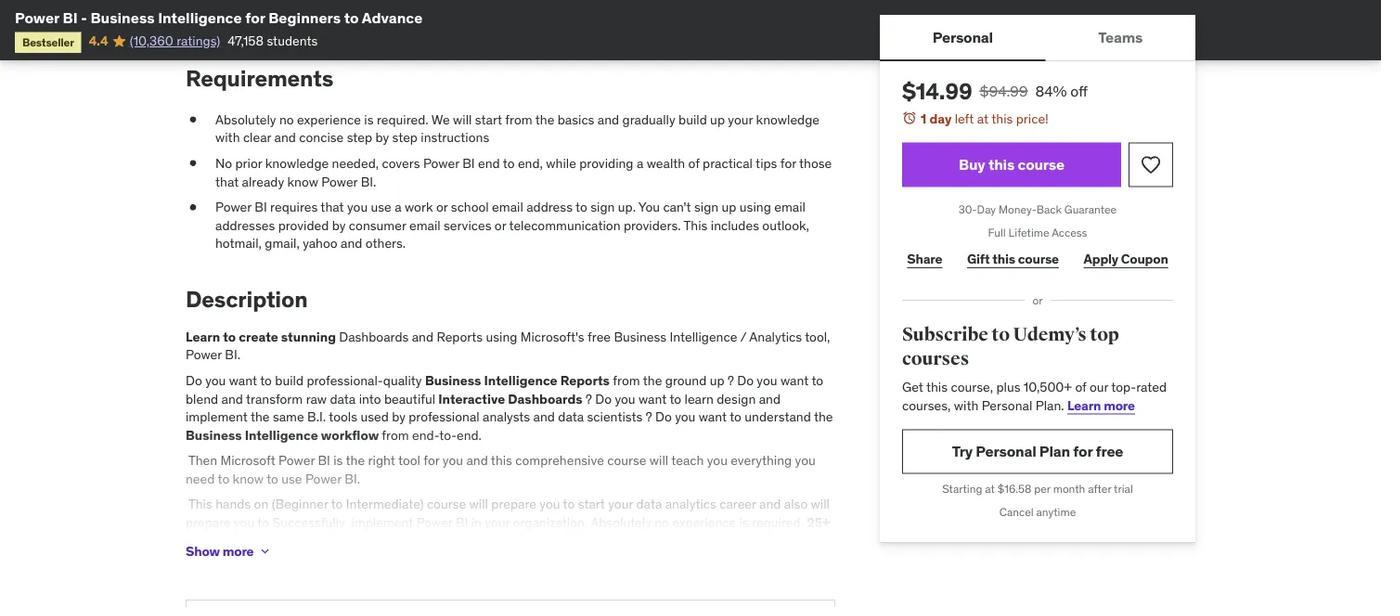 Task type: vqa. For each thing, say whether or not it's contained in the screenshot.
those
yes



Task type: locate. For each thing, give the bounding box(es) containing it.
1 vertical spatial learn
[[1068, 397, 1101, 413]]

2 vertical spatial of
[[305, 533, 316, 549]]

to right included
[[669, 551, 681, 568]]

comprehensive
[[515, 453, 604, 469]]

sign right can't
[[694, 199, 719, 216]]

cancel
[[1000, 505, 1034, 519]]

bi down workflow
[[318, 453, 330, 469]]

?
[[728, 372, 734, 389], [586, 391, 592, 407]]

2 sign from the left
[[694, 199, 719, 216]]

learn left create
[[186, 329, 220, 345]]

1 vertical spatial data
[[558, 409, 584, 425]]

with down the absolutely
[[215, 130, 240, 146]]

to
[[344, 8, 359, 27], [503, 155, 515, 172], [576, 199, 587, 216], [992, 323, 1010, 346], [223, 329, 236, 345], [260, 372, 272, 389], [812, 372, 824, 389], [670, 391, 682, 407], [730, 409, 742, 425], [218, 471, 229, 487], [267, 471, 278, 487], [331, 496, 343, 513], [563, 496, 575, 513], [328, 551, 339, 568], [669, 551, 681, 568], [800, 569, 812, 586], [346, 587, 358, 604], [420, 587, 432, 604]]

1 horizontal spatial sign
[[694, 199, 719, 216]]

right
[[368, 453, 395, 469]]

to left udemy's
[[992, 323, 1010, 346]]

$14.99
[[902, 77, 972, 105]]

0 horizontal spatial build
[[275, 372, 304, 389]]

learn for learn more
[[1068, 397, 1101, 413]]

0 horizontal spatial learn
[[186, 329, 220, 345]]

organization. absolutely
[[513, 515, 651, 531]]

bi left end
[[463, 155, 475, 172]]

1 xsmall image from the top
[[186, 111, 201, 129]]

1 horizontal spatial no
[[655, 515, 669, 531]]

up up the includes
[[722, 199, 737, 216]]

day
[[930, 110, 952, 127]]

same inside to apply these same concepts to real-word to solve the business problems or business requirements.
[[256, 587, 287, 604]]

day
[[977, 202, 996, 217]]

1 vertical spatial that
[[321, 199, 344, 216]]

have
[[536, 569, 564, 586]]

everything
[[731, 453, 792, 469]]

intelligence up the ratings)
[[158, 8, 242, 27]]

0 horizontal spatial sign
[[591, 199, 615, 216]]

learn inside from scratch to finish. files for start and finished projects also included to challenge you so you can learn by immediately applying what you're learning .  you will have gained the
[[186, 569, 215, 586]]

free right "microsoft's"
[[588, 329, 611, 345]]

business
[[90, 8, 155, 27], [614, 329, 667, 345], [425, 372, 481, 389], [186, 427, 242, 444], [452, 533, 509, 549], [490, 587, 543, 604], [619, 587, 671, 604]]

? inside from the ground up ? do you want to blend and transform raw data into beautiful
[[728, 372, 734, 389]]

step up covers
[[392, 130, 418, 146]]

2 horizontal spatial is
[[739, 515, 749, 531]]

your up practical at right
[[728, 111, 753, 128]]

your up "organization. absolutely" at the bottom
[[608, 496, 633, 513]]

0 vertical spatial same
[[273, 409, 304, 425]]

more right show in the left of the page
[[222, 543, 254, 560]]

need
[[186, 471, 215, 487]]

work
[[405, 199, 433, 216]]

0 vertical spatial personal
[[933, 27, 993, 46]]

0 vertical spatial learn
[[685, 391, 714, 407]]

1 vertical spatial use
[[282, 471, 302, 487]]

you up 'scientists'
[[615, 391, 635, 407]]

same down transform at the bottom of page
[[273, 409, 304, 425]]

providing
[[579, 155, 634, 172]]

1 horizontal spatial build
[[679, 111, 707, 128]]

step up needed,
[[347, 130, 372, 146]]

to inside from the ground up ? do you want to blend and transform raw data into beautiful
[[812, 372, 824, 389]]

0 horizontal spatial free
[[588, 329, 611, 345]]

1 horizontal spatial more
[[1104, 397, 1135, 413]]

1 vertical spatial no
[[655, 515, 669, 531]]

into
[[359, 391, 381, 407]]

microsoft
[[221, 453, 275, 469]]

same
[[273, 409, 304, 425], [256, 587, 287, 604]]

the
[[535, 111, 555, 128], [643, 372, 662, 389], [251, 409, 270, 425], [814, 409, 833, 425], [346, 453, 365, 469], [609, 569, 628, 586], [468, 587, 487, 604]]

projects
[[539, 551, 586, 568]]

1 vertical spatial this
[[188, 496, 212, 513]]

email up the outlook,
[[774, 199, 806, 216]]

interactive dashboards
[[436, 391, 583, 407]]

want inside from the ground up ? do you want to blend and transform raw data into beautiful
[[781, 372, 809, 389]]

$16.58
[[998, 482, 1032, 496]]

this inside this hands on (beginner to intermediate) course will prepare you to start your data analytics career and also will prepare you to successfully  implement power bi in your organization. absolutely no experience is required.
[[188, 496, 212, 513]]

0 horizontal spatial dashboards
[[339, 329, 409, 345]]

0 horizontal spatial experience
[[297, 111, 361, 128]]

start inside this hands on (beginner to intermediate) course will prepare you to start your data analytics career and also will prepare you to successfully  implement power bi in your organization. absolutely no experience is required.
[[578, 496, 605, 513]]

use up consumer
[[371, 199, 392, 216]]

will left teach
[[650, 453, 669, 469]]

business inside ? do you want to learn design and implement the same b.i. tools used by professional analysts and data scientists ? do you want to understand the business intelligence workflow from end-to-end.
[[186, 427, 242, 444]]

data inside this hands on (beginner to intermediate) course will prepare you to start your data analytics career and also will prepare you to successfully  implement power bi in your organization. absolutely no experience is required.
[[636, 496, 662, 513]]

bi up addresses at the left top of page
[[255, 199, 267, 216]]

to inside the power bi requires that you use a work or school email address to sign up. you can't sign up using email addresses provided by consumer email services or telecommunication providers. this includes outlook, hotmail, gmail, yahoo and others.
[[576, 199, 587, 216]]

know up the requires
[[287, 173, 318, 190]]

more inside button
[[222, 543, 254, 560]]

building
[[319, 533, 366, 549]]

0 horizontal spatial xsmall image
[[186, 199, 201, 217]]

anytime
[[1036, 505, 1076, 519]]

0 vertical spatial that
[[215, 173, 239, 190]]

1 sign from the left
[[591, 199, 615, 216]]

business down "in"
[[452, 533, 509, 549]]

learn
[[685, 391, 714, 407], [186, 569, 215, 586]]

0 horizontal spatial start
[[475, 111, 502, 128]]

included
[[616, 551, 666, 568]]

that inside "no prior knowledge needed, covers power bi end to end, while providing a wealth of practical tips for those that already know power bi."
[[215, 173, 239, 190]]

2 vertical spatial up
[[710, 372, 725, 389]]

2 vertical spatial bi.
[[345, 471, 360, 487]]

this
[[992, 110, 1013, 127], [989, 155, 1015, 174], [993, 250, 1015, 267], [926, 379, 948, 395], [491, 453, 512, 469]]

alarm image
[[902, 110, 917, 125]]

required. down the and also
[[752, 515, 804, 531]]

0 vertical spatial dashboards
[[339, 329, 409, 345]]

you down to-
[[443, 453, 463, 469]]

0 horizontal spatial ?
[[586, 391, 592, 407]]

1 vertical spatial free
[[1096, 442, 1124, 461]]

same inside ? do you want to learn design and implement the same b.i. tools used by professional analysts and data scientists ? do you want to understand the business intelligence workflow from end-to-end.
[[273, 409, 304, 425]]

0 horizontal spatial a
[[395, 199, 402, 216]]

the down transform at the bottom of page
[[251, 409, 270, 425]]

1 vertical spatial learn
[[186, 569, 215, 586]]

or down gained
[[604, 587, 615, 604]]

0 vertical spatial more
[[1104, 397, 1135, 413]]

business up interactive
[[425, 372, 481, 389]]

start up "organization. absolutely" at the bottom
[[578, 496, 605, 513]]

1 vertical spatial personal
[[982, 397, 1033, 413]]

tab list containing personal
[[880, 15, 1196, 61]]

personal up $16.58
[[976, 442, 1036, 461]]

course down 'scientists'
[[607, 453, 647, 469]]

1 horizontal spatial using
[[740, 199, 771, 216]]

do up blend in the bottom of the page
[[186, 372, 202, 389]]

more down top-
[[1104, 397, 1135, 413]]

use up (beginner
[[282, 471, 302, 487]]

solve
[[435, 587, 465, 604]]

1 horizontal spatial is
[[364, 111, 374, 128]]

reports up 'scientists'
[[560, 372, 610, 389]]

0 horizontal spatial with
[[215, 130, 240, 146]]

1 vertical spatial bi.
[[225, 347, 240, 364]]

address
[[527, 199, 573, 216]]

personal
[[933, 27, 993, 46], [982, 397, 1033, 413], [976, 442, 1036, 461]]

clear
[[243, 130, 271, 146]]

0 vertical spatial of
[[688, 155, 700, 172]]

2 vertical spatial data
[[636, 496, 662, 513]]

data inside ? do you want to learn design and implement the same b.i. tools used by professional analysts and data scientists ? do you want to understand the business intelligence workflow from end-to-end.
[[558, 409, 584, 425]]

2 horizontal spatial email
[[774, 199, 806, 216]]

data inside from the ground up ? do you want to blend and transform raw data into beautiful
[[330, 391, 356, 407]]

this for gift
[[993, 250, 1015, 267]]

knowledge inside "no prior knowledge needed, covers power bi end to end, while providing a wealth of practical tips for those that already know power bi."
[[265, 155, 329, 172]]

by up the yahoo
[[332, 217, 346, 234]]

from up end,
[[505, 111, 533, 128]]

xsmall image
[[186, 111, 201, 129], [186, 155, 201, 173]]

this inside buy this course button
[[989, 155, 1015, 174]]

1 vertical spatial with
[[954, 397, 979, 413]]

to-
[[439, 427, 457, 444]]

0 vertical spatial using
[[740, 199, 771, 216]]

with
[[215, 130, 240, 146], [954, 397, 979, 413]]

by up covers
[[375, 130, 389, 146]]

you
[[639, 199, 660, 216], [490, 569, 511, 586]]

0 horizontal spatial email
[[409, 217, 441, 234]]

2 horizontal spatial your
[[728, 111, 753, 128]]

learn up apply
[[186, 569, 215, 586]]

0 horizontal spatial this
[[188, 496, 212, 513]]

prior
[[235, 155, 262, 172]]

this right buy in the right of the page
[[989, 155, 1015, 174]]

from up immediately
[[252, 551, 279, 568]]

do up design
[[737, 372, 754, 389]]

and right blend in the bottom of the page
[[221, 391, 243, 407]]

0 horizontal spatial no
[[279, 111, 294, 128]]

1 vertical spatial required.
[[752, 515, 804, 531]]

will
[[453, 111, 472, 128], [650, 453, 669, 469], [811, 496, 830, 513], [514, 569, 533, 586]]

0 horizontal spatial that
[[215, 173, 239, 190]]

bi inside this hands on (beginner to intermediate) course will prepare you to start your data analytics career and also will prepare you to successfully  implement power bi in your organization. absolutely no experience is required.
[[456, 515, 468, 531]]

1 horizontal spatial ?
[[728, 372, 734, 389]]

buy this course
[[959, 155, 1065, 174]]

from inside ? do you want to learn design and implement the same b.i. tools used by professional analysts and data scientists ? do you want to understand the business intelligence workflow from end-to-end.
[[382, 427, 409, 444]]

implement down intermediate)
[[351, 515, 413, 531]]

the inside from the ground up ? do you want to blend and transform raw data into beautiful
[[643, 372, 662, 389]]

2 horizontal spatial dashboards
[[666, 533, 741, 549]]

personal button
[[880, 15, 1046, 59]]

1 horizontal spatial start
[[578, 496, 605, 513]]

1 vertical spatial up
[[722, 199, 737, 216]]

know inside then microsoft power bi is the right tool for you and this comprehensive course will teach you everything you need to know to use power bi.
[[233, 471, 264, 487]]

business up 'ground'
[[614, 329, 667, 345]]

you inside the power bi requires that you use a work or school email address to sign up. you can't sign up using email addresses provided by consumer email services or telecommunication providers. this includes outlook, hotmail, gmail, yahoo and others.
[[347, 199, 368, 216]]

0 vertical spatial no
[[279, 111, 294, 128]]

0 vertical spatial implement
[[186, 409, 248, 425]]

course inside button
[[1018, 155, 1065, 174]]

and up quality
[[412, 329, 434, 345]]

0 vertical spatial required.
[[377, 111, 429, 128]]

bi left "in"
[[456, 515, 468, 531]]

1 horizontal spatial experience
[[672, 515, 736, 531]]

this inside the power bi requires that you use a work or school email address to sign up. you can't sign up using email addresses provided by consumer email services or telecommunication providers. this includes outlook, hotmail, gmail, yahoo and others.
[[684, 217, 708, 234]]

personal down plus at right bottom
[[982, 397, 1033, 413]]

0 vertical spatial xsmall image
[[186, 111, 201, 129]]

services
[[444, 217, 491, 234]]

step
[[347, 130, 372, 146], [392, 130, 418, 146]]

and right start
[[462, 551, 483, 568]]

1 vertical spatial start
[[578, 496, 605, 513]]

knowledge down concise
[[265, 155, 329, 172]]

1 horizontal spatial of
[[688, 155, 700, 172]]

of inside the get this course, plus 10,500+ of our top-rated courses, with personal plan.
[[1075, 379, 1087, 395]]

this for buy
[[989, 155, 1015, 174]]

this inside the get this course, plus 10,500+ of our top-rated courses, with personal plan.
[[926, 379, 948, 395]]

0 horizontal spatial do
[[186, 372, 202, 389]]

start
[[475, 111, 502, 128], [578, 496, 605, 513]]

1 horizontal spatial required.
[[752, 515, 804, 531]]

knowledge inside absolutely no experience is required. we will start from the basics and gradually build up your knowledge with clear and concise step by step instructions
[[756, 111, 820, 128]]

do inside ? do you want to learn design and implement the same b.i. tools used by professional analysts and data scientists ? do you want to understand the business intelligence workflow from end-to-end.
[[595, 391, 612, 407]]

start up instructions
[[475, 111, 502, 128]]

to left advance
[[344, 8, 359, 27]]

1 horizontal spatial learn
[[1068, 397, 1101, 413]]

instructions
[[421, 130, 489, 146]]

you up of hd
[[234, 515, 255, 531]]

and inside business intelligence reports and dashboards (real-world examples)
[[640, 533, 663, 549]]

0 vertical spatial free
[[588, 329, 611, 345]]

do you want to build professional-quality business intelligence reports
[[186, 372, 610, 389]]

knowledge up tips
[[756, 111, 820, 128]]

bi. down create
[[225, 347, 240, 364]]

a inside "no prior knowledge needed, covers power bi end to end, while providing a wealth of practical tips for those that already know power bi."
[[637, 155, 644, 172]]

2 horizontal spatial do
[[737, 372, 754, 389]]

personal up $14.99
[[933, 27, 993, 46]]

beginners
[[268, 8, 341, 27]]

0 horizontal spatial is
[[333, 453, 343, 469]]

dashboards and reports using microsoft's free business intelligence / analytics tool, power bi.
[[186, 329, 830, 364]]

1 horizontal spatial step
[[392, 130, 418, 146]]

1 vertical spatial implement
[[351, 515, 413, 531]]

from down used
[[382, 427, 409, 444]]

the down workflow
[[346, 453, 365, 469]]

from
[[505, 111, 533, 128], [613, 372, 640, 389], [382, 427, 409, 444], [252, 551, 279, 568]]

0 vertical spatial data
[[330, 391, 356, 407]]

up up design
[[710, 372, 725, 389]]

intelligence inside "dashboards and reports using microsoft's free business intelligence / analytics tool, power bi."
[[670, 329, 737, 345]]

1 vertical spatial more
[[222, 543, 254, 560]]

plan
[[1040, 442, 1070, 461]]

email down work
[[409, 217, 441, 234]]

and inside "dashboards and reports using microsoft's free business intelligence / analytics tool, power bi."
[[412, 329, 434, 345]]

will inside absolutely no experience is required. we will start from the basics and gradually build up your knowledge with clear and concise step by step instructions
[[453, 111, 472, 128]]

course up back
[[1018, 155, 1065, 174]]

you up consumer
[[347, 199, 368, 216]]

course inside then microsoft power bi is the right tool for you and this comprehensive course will teach you everything you need to know to use power bi.
[[607, 453, 647, 469]]

this up prepare
[[188, 496, 212, 513]]

and right the yahoo
[[341, 235, 362, 252]]

xsmall image inside show more button
[[257, 544, 272, 559]]

professional-
[[307, 372, 383, 389]]

use
[[371, 199, 392, 216], [282, 471, 302, 487]]

0 vertical spatial learn
[[186, 329, 220, 345]]

experience up concise
[[297, 111, 361, 128]]

84%
[[1036, 81, 1067, 100]]

course
[[1018, 155, 1065, 174], [1018, 250, 1059, 267], [607, 453, 647, 469], [427, 496, 466, 513]]

0 horizontal spatial knowledge
[[265, 155, 329, 172]]

this right the gift
[[993, 250, 1015, 267]]

to inside "no prior knowledge needed, covers power bi end to end, while providing a wealth of practical tips for those that already know power bi."
[[503, 155, 515, 172]]

xsmall image left the absolutely
[[186, 111, 201, 129]]

for right the tool
[[424, 453, 439, 469]]

-
[[81, 8, 87, 27]]

you inside the power bi requires that you use a work or school email address to sign up. you can't sign up using email addresses provided by consumer email services or telecommunication providers. this includes outlook, hotmail, gmail, yahoo and others.
[[639, 199, 660, 216]]

in
[[471, 515, 482, 531]]

is down career
[[739, 515, 749, 531]]

will down finished
[[514, 569, 533, 586]]

0 vertical spatial this
[[684, 217, 708, 234]]

using inside the power bi requires that you use a work or school email address to sign up. you can't sign up using email addresses provided by consumer email services or telecommunication providers. this includes outlook, hotmail, gmail, yahoo and others.
[[740, 199, 771, 216]]

add to wishlist image
[[1140, 154, 1162, 176]]

2 step from the left
[[392, 130, 418, 146]]

of right the wealth
[[688, 155, 700, 172]]

this inside the gift this course link
[[993, 250, 1015, 267]]

1 horizontal spatial data
[[558, 409, 584, 425]]

up inside the power bi requires that you use a work or school email address to sign up. you can't sign up using email addresses provided by consumer email services or telecommunication providers. this includes outlook, hotmail, gmail, yahoo and others.
[[722, 199, 737, 216]]

experience inside absolutely no experience is required. we will start from the basics and gradually build up your knowledge with clear and concise step by step instructions
[[297, 111, 361, 128]]

dashboards inside "dashboards and reports using microsoft's free business intelligence / analytics tool, power bi."
[[339, 329, 409, 345]]

yahoo
[[303, 235, 338, 252]]

covers
[[382, 155, 420, 172]]

also
[[589, 551, 613, 568]]

at
[[977, 110, 989, 127], [985, 482, 995, 496]]

tab list
[[880, 15, 1196, 61]]

same down immediately
[[256, 587, 287, 604]]

to inside subscribe to udemy's top courses
[[992, 323, 1010, 346]]

you up understand
[[757, 372, 777, 389]]

to down the tool,
[[812, 372, 824, 389]]

by inside the power bi requires that you use a work or school email address to sign up. you can't sign up using email addresses provided by consumer email services or telecommunication providers. this includes outlook, hotmail, gmail, yahoo and others.
[[332, 217, 346, 234]]

0 horizontal spatial know
[[233, 471, 264, 487]]

finish.
[[343, 551, 377, 568]]

xsmall image left no
[[186, 155, 201, 173]]

design
[[717, 391, 756, 407]]

2 xsmall image from the top
[[186, 155, 201, 173]]

1 horizontal spatial this
[[684, 217, 708, 234]]

from inside from the ground up ? do you want to blend and transform raw data into beautiful
[[613, 372, 640, 389]]

1 vertical spatial xsmall image
[[186, 155, 201, 173]]

create
[[239, 329, 278, 345]]

analytics
[[665, 496, 716, 513]]

2 horizontal spatial data
[[636, 496, 662, 513]]

to right word at the left of the page
[[420, 587, 432, 604]]

will inside this hands on (beginner to intermediate) course will prepare you to start your data analytics career and also will prepare you to successfully  implement power bi in your organization. absolutely no experience is required.
[[811, 496, 830, 513]]

files
[[380, 551, 407, 568]]

more for learn more
[[1104, 397, 1135, 413]]

concepts
[[290, 587, 344, 604]]

try
[[952, 442, 973, 461]]

or inside to apply these same concepts to real-word to solve the business problems or business requirements.
[[604, 587, 615, 604]]

for inside then microsoft power bi is the right tool for you and this comprehensive course will teach you everything you need to know to use power bi.
[[424, 453, 439, 469]]

to right end
[[503, 155, 515, 172]]

1 horizontal spatial knowledge
[[756, 111, 820, 128]]

tools
[[329, 409, 357, 425]]

data left 'scientists'
[[558, 409, 584, 425]]

0 vertical spatial you
[[639, 199, 660, 216]]

you up "providers."
[[639, 199, 660, 216]]

1 vertical spatial of
[[1075, 379, 1087, 395]]

want down design
[[699, 409, 727, 425]]

plus
[[996, 379, 1021, 395]]

1 horizontal spatial a
[[637, 155, 644, 172]]

your
[[728, 111, 753, 128], [608, 496, 633, 513], [485, 515, 510, 531]]

using left "microsoft's"
[[486, 329, 517, 345]]

0 vertical spatial your
[[728, 111, 753, 128]]

xsmall image
[[186, 199, 201, 217], [257, 544, 272, 559]]

or right the services
[[495, 217, 506, 234]]

power inside "dashboards and reports using microsoft's free business intelligence / analytics tool, power bi."
[[186, 347, 222, 364]]

0 horizontal spatial step
[[347, 130, 372, 146]]

and inside from scratch to finish. files for start and finished projects also included to challenge you so you can learn by immediately applying what you're learning .  you will have gained the
[[462, 551, 483, 568]]

reports up interactive
[[437, 329, 483, 345]]

the left basics
[[535, 111, 555, 128]]

0 horizontal spatial using
[[486, 329, 517, 345]]

reports inside "dashboards and reports using microsoft's free business intelligence / analytics tool, power bi."
[[437, 329, 483, 345]]

implement down blend in the bottom of the page
[[186, 409, 248, 425]]

the inside to apply these same concepts to real-word to solve the business problems or business requirements.
[[468, 587, 487, 604]]

0 vertical spatial knowledge
[[756, 111, 820, 128]]

addresses
[[215, 217, 275, 234]]

implement inside ? do you want to learn design and implement the same b.i. tools used by professional analysts and data scientists ? do you want to understand the business intelligence workflow from end-to-end.
[[186, 409, 248, 425]]

1 vertical spatial you
[[490, 569, 511, 586]]

a left the wealth
[[637, 155, 644, 172]]

requires
[[270, 199, 318, 216]]

for
[[245, 8, 265, 27], [781, 155, 796, 172], [1073, 442, 1093, 461], [424, 453, 439, 469], [411, 551, 427, 568]]

1 vertical spatial using
[[486, 329, 517, 345]]

learn down 'ground'
[[685, 391, 714, 407]]

can
[[807, 551, 828, 568]]

implement
[[186, 409, 248, 425], [351, 515, 413, 531]]

world
[[776, 533, 812, 549]]

hotmail,
[[215, 235, 262, 252]]

using up the includes
[[740, 199, 771, 216]]

1 horizontal spatial use
[[371, 199, 392, 216]]

want up understand
[[781, 372, 809, 389]]

small image
[[209, 2, 227, 20]]

beautiful
[[384, 391, 436, 407]]

to down the can
[[800, 569, 812, 586]]

10,500+
[[1024, 379, 1072, 395]]

0 vertical spatial experience
[[297, 111, 361, 128]]

knowledge
[[756, 111, 820, 128], [265, 155, 329, 172]]

tips
[[756, 155, 777, 172]]

2 vertical spatial personal
[[976, 442, 1036, 461]]

1 horizontal spatial reports
[[560, 372, 610, 389]]

0 horizontal spatial you
[[490, 569, 511, 586]]



Task type: describe. For each thing, give the bounding box(es) containing it.
business inside "dashboards and reports using microsoft's free business intelligence / analytics tool, power bi."
[[614, 329, 667, 345]]

know for power
[[287, 173, 318, 190]]

your inside absolutely no experience is required. we will start from the basics and gradually build up your knowledge with clear and concise step by step instructions
[[728, 111, 753, 128]]

/
[[740, 329, 747, 345]]

bi inside the power bi requires that you use a work or school email address to sign up. you can't sign up using email addresses provided by consumer email services or telecommunication providers. this includes outlook, hotmail, gmail, yahoo and others.
[[255, 199, 267, 216]]

you right everything
[[795, 453, 816, 469]]

and right clear
[[274, 130, 296, 146]]

learn more link
[[1068, 397, 1135, 413]]

after
[[1088, 482, 1112, 496]]

gmail,
[[265, 235, 300, 252]]

microsoft's
[[521, 329, 585, 345]]

to up "organization. absolutely" at the bottom
[[563, 496, 575, 513]]

this down $94.99
[[992, 110, 1013, 127]]

to up building
[[331, 496, 343, 513]]

with inside the get this course, plus 10,500+ of our top-rated courses, with personal plan.
[[954, 397, 979, 413]]

start inside absolutely no experience is required. we will start from the basics and gradually build up your knowledge with clear and concise step by step instructions
[[475, 111, 502, 128]]

apply coupon
[[1084, 250, 1168, 267]]

dashboards inside business intelligence reports and dashboards (real-world examples)
[[666, 533, 741, 549]]

show
[[186, 543, 220, 560]]

that inside the power bi requires that you use a work or school email address to sign up. you can't sign up using email addresses provided by consumer email services or telecommunication providers. this includes outlook, hotmail, gmail, yahoo and others.
[[321, 199, 344, 216]]

by inside ? do you want to learn design and implement the same b.i. tools used by professional analysts and data scientists ? do you want to understand the business intelligence workflow from end-to-end.
[[392, 409, 406, 425]]

immediately
[[235, 569, 305, 586]]

xsmall image for absolutely
[[186, 111, 201, 129]]

will prepare
[[469, 496, 536, 513]]

udemy's
[[1013, 323, 1087, 346]]

off
[[1071, 81, 1088, 100]]

power inside this hands on (beginner to intermediate) course will prepare you to start your data analytics career and also will prepare you to successfully  implement power bi in your organization. absolutely no experience is required.
[[416, 515, 453, 531]]

0 horizontal spatial of
[[305, 533, 316, 549]]

required. inside absolutely no experience is required. we will start from the basics and gradually build up your knowledge with clear and concise step by step instructions
[[377, 111, 429, 128]]

power inside the power bi requires that you use a work or school email address to sign up. you can't sign up using email addresses provided by consumer email services or telecommunication providers. this includes outlook, hotmail, gmail, yahoo and others.
[[215, 199, 252, 216]]

ratings)
[[177, 32, 220, 49]]

is inside then microsoft power bi is the right tool for you and this comprehensive course will teach you everything you need to know to use power bi.
[[333, 453, 343, 469]]

workflow
[[321, 427, 379, 444]]

tool,
[[805, 329, 830, 345]]

free inside "dashboards and reports using microsoft's free business intelligence / analytics tool, power bi."
[[588, 329, 611, 345]]

teams button
[[1046, 15, 1196, 59]]

description
[[186, 286, 308, 313]]

no inside this hands on (beginner to intermediate) course will prepare you to start your data analytics career and also will prepare you to successfully  implement power bi in your organization. absolutely no experience is required.
[[655, 515, 669, 531]]

(beginner
[[272, 496, 328, 513]]

learn inside ? do you want to learn design and implement the same b.i. tools used by professional analysts and data scientists ? do you want to understand the business intelligence workflow from end-to-end.
[[685, 391, 714, 407]]

full
[[988, 225, 1006, 240]]

25+
[[807, 515, 830, 531]]

you right teach
[[707, 453, 728, 469]]

analysts
[[483, 409, 530, 425]]

absolutely
[[215, 111, 276, 128]]

course inside this hands on (beginner to intermediate) course will prepare you to start your data analytics career and also will prepare you to successfully  implement power bi in your organization. absolutely no experience is required.
[[427, 496, 466, 513]]

this inside then microsoft power bi is the right tool for you and this comprehensive course will teach you everything you need to know to use power bi.
[[491, 453, 512, 469]]

up inside absolutely no experience is required. we will start from the basics and gradually build up your knowledge with clear and concise step by step instructions
[[710, 111, 725, 128]]

xsmall image for no
[[186, 155, 201, 173]]

so
[[767, 551, 780, 568]]

practical
[[703, 155, 753, 172]]

concise
[[299, 130, 344, 146]]

and inside then microsoft power bi is the right tool for you and this comprehensive course will teach you everything you need to know to use power bi.
[[466, 453, 488, 469]]

access
[[1052, 225, 1087, 240]]

1 horizontal spatial your
[[608, 496, 633, 513]]

gift this course link
[[962, 241, 1064, 278]]

bi. inside then microsoft power bi is the right tool for you and this comprehensive course will teach you everything you need to know to use power bi.
[[345, 471, 360, 487]]

47,158
[[228, 32, 264, 49]]

and right basics
[[598, 111, 619, 128]]

apply
[[1084, 250, 1119, 267]]

1 horizontal spatial email
[[492, 199, 523, 216]]

this for get
[[926, 379, 948, 395]]

to up transform at the bottom of page
[[260, 372, 272, 389]]

stunning
[[281, 329, 336, 345]]

requirements
[[186, 65, 333, 93]]

want up ? do
[[639, 391, 667, 407]]

with inside absolutely no experience is required. we will start from the basics and gradually build up your knowledge with clear and concise step by step instructions
[[215, 130, 240, 146]]

at inside starting at $16.58 per month after trial cancel anytime
[[985, 482, 995, 496]]

(10,360
[[130, 32, 173, 49]]

absolutely no experience is required. we will start from the basics and gradually build up your knowledge with clear and concise step by step instructions
[[215, 111, 820, 146]]

you're
[[392, 569, 427, 586]]

gained
[[567, 569, 606, 586]]

bi left -
[[63, 8, 78, 27]]

you inside from scratch to finish. files for start and finished projects also included to challenge you so you can learn by immediately applying what you're learning .  you will have gained the
[[490, 569, 511, 586]]

to right need
[[218, 471, 229, 487]]

the inside from scratch to finish. files for start and finished projects also included to challenge you so you can learn by immediately applying what you're learning .  you will have gained the
[[609, 569, 628, 586]]

business down from scratch to finish. files for start and finished projects also included to challenge you so you can learn by immediately applying what you're learning .  you will have gained the
[[490, 587, 543, 604]]

will inside from scratch to finish. files for start and finished projects also included to challenge you so you can learn by immediately applying what you're learning .  you will have gained the
[[514, 569, 533, 586]]

real-
[[361, 587, 389, 604]]

others.
[[366, 235, 406, 252]]

already
[[242, 173, 284, 190]]

is inside absolutely no experience is required. we will start from the basics and gradually build up your knowledge with clear and concise step by step instructions
[[364, 111, 374, 128]]

0 horizontal spatial your
[[485, 515, 510, 531]]

to down design
[[730, 409, 742, 425]]

the right understand
[[814, 409, 833, 425]]

business intelligence reports and dashboards (real-world examples)
[[186, 533, 812, 568]]

b.i.
[[307, 409, 326, 425]]

buy this course button
[[902, 143, 1121, 187]]

by inside absolutely no experience is required. we will start from the basics and gradually build up your knowledge with clear and concise step by step instructions
[[375, 130, 389, 146]]

know for to
[[233, 471, 264, 487]]

(real-
[[744, 533, 776, 549]]

used
[[361, 409, 389, 425]]

intelligence reports
[[512, 533, 637, 549]]

$94.99
[[980, 81, 1028, 100]]

try personal plan for free link
[[902, 429, 1173, 474]]

and inside from the ground up ? do you want to blend and transform raw data into beautiful
[[221, 391, 243, 407]]

1 horizontal spatial dashboards
[[508, 391, 583, 407]]

you right ? do
[[675, 409, 696, 425]]

? do
[[646, 409, 672, 425]]

0 vertical spatial xsmall image
[[186, 199, 201, 217]]

to down 'ground'
[[670, 391, 682, 407]]

and up understand
[[759, 391, 781, 407]]

show more button
[[186, 533, 272, 570]]

the inside absolutely no experience is required. we will start from the basics and gradually build up your knowledge with clear and concise step by step instructions
[[535, 111, 555, 128]]

up inside from the ground up ? do you want to blend and transform raw data into beautiful
[[710, 372, 725, 389]]

subscribe
[[902, 323, 988, 346]]

you up blend in the bottom of the page
[[205, 372, 226, 389]]

bi. inside "dashboards and reports using microsoft's free business intelligence / analytics tool, power bi."
[[225, 347, 240, 364]]

teach
[[671, 453, 704, 469]]

use inside then microsoft power bi is the right tool for you and this comprehensive course will teach you everything you need to know to use power bi.
[[282, 471, 302, 487]]

25+ hours of hd videos
[[186, 515, 830, 549]]

quality
[[383, 372, 422, 389]]

business down included
[[619, 587, 671, 604]]

learn for learn to create stunning
[[186, 329, 220, 345]]

0 vertical spatial at
[[977, 110, 989, 127]]

power bi requires that you use a work or school email address to sign up. you can't sign up using email addresses provided by consumer email services or telecommunication providers. this includes outlook, hotmail, gmail, yahoo and others.
[[215, 199, 809, 252]]

lifetime
[[1009, 225, 1049, 240]]

for inside "no prior knowledge needed, covers power bi end to end, while providing a wealth of practical tips for those that already know power bi."
[[781, 155, 796, 172]]

by inside from scratch to finish. files for start and finished projects also included to challenge you so you can learn by immediately applying what you're learning .  you will have gained the
[[218, 569, 232, 586]]

you inside from the ground up ? do you want to blend and transform raw data into beautiful
[[757, 372, 777, 389]]

for inside try personal plan for free link
[[1073, 442, 1093, 461]]

and right 'analysts'
[[533, 409, 555, 425]]

scientists
[[587, 409, 643, 425]]

1 vertical spatial build
[[275, 372, 304, 389]]

1 step from the left
[[347, 130, 372, 146]]

or up udemy's
[[1033, 293, 1043, 307]]

bi inside then microsoft power bi is the right tool for you and this comprehensive course will teach you everything you need to know to use power bi.
[[318, 453, 330, 469]]

transform
[[246, 391, 303, 407]]

a inside the power bi requires that you use a work or school email address to sign up. you can't sign up using email addresses provided by consumer email services or telecommunication providers. this includes outlook, hotmail, gmail, yahoo and others.
[[395, 199, 402, 216]]

or right work
[[436, 199, 448, 216]]

career
[[720, 496, 756, 513]]

learn to create stunning
[[186, 329, 339, 345]]

personal inside the get this course, plus 10,500+ of our top-rated courses, with personal plan.
[[982, 397, 1033, 413]]

business up 4.4
[[90, 8, 155, 27]]

to up applying
[[328, 551, 339, 568]]

to left create
[[223, 329, 236, 345]]

implement inside this hands on (beginner to intermediate) course will prepare you to start your data analytics career and also will prepare you to successfully  implement power bi in your organization. absolutely no experience is required.
[[351, 515, 413, 531]]

apply
[[186, 587, 217, 604]]

courses,
[[902, 397, 951, 413]]

this hands on (beginner to intermediate) course will prepare you to start your data analytics career and also will prepare you to successfully  implement power bi in your organization. absolutely no experience is required.
[[186, 496, 830, 531]]

do inside from the ground up ? do you want to blend and transform raw data into beautiful
[[737, 372, 754, 389]]

those
[[799, 155, 832, 172]]

prepare
[[186, 515, 231, 531]]

no inside absolutely no experience is required. we will start from the basics and gradually build up your knowledge with clear and concise step by step instructions
[[279, 111, 294, 128]]

apply coupon button
[[1079, 241, 1173, 278]]

bi inside "no prior knowledge needed, covers power bi end to end, while providing a wealth of practical tips for those that already know power bi."
[[463, 155, 475, 172]]

bestseller
[[22, 35, 74, 49]]

experience inside this hands on (beginner to intermediate) course will prepare you to start your data analytics career and also will prepare you to successfully  implement power bi in your organization. absolutely no experience is required.
[[672, 515, 736, 531]]

end.
[[457, 427, 482, 444]]

from inside absolutely no experience is required. we will start from the basics and gradually build up your knowledge with clear and concise step by step instructions
[[505, 111, 533, 128]]

build inside absolutely no experience is required. we will start from the basics and gradually build up your knowledge with clear and concise step by step instructions
[[679, 111, 707, 128]]

course down lifetime
[[1018, 250, 1059, 267]]

you down (real-
[[743, 551, 764, 568]]

blend
[[186, 391, 218, 407]]

plan.
[[1036, 397, 1064, 413]]

and inside the power bi requires that you use a work or school email address to sign up. you can't sign up using email addresses provided by consumer email services or telecommunication providers. this includes outlook, hotmail, gmail, yahoo and others.
[[341, 235, 362, 252]]

from scratch to finish. files for start and finished projects also included to challenge you so you can learn by immediately applying what you're learning .  you will have gained the
[[186, 551, 828, 586]]

the inside then microsoft power bi is the right tool for you and this comprehensive course will teach you everything you need to know to use power bi.
[[346, 453, 365, 469]]

1 vertical spatial reports
[[560, 372, 610, 389]]

back
[[1037, 202, 1062, 217]]

raw
[[306, 391, 327, 407]]

want up transform at the bottom of page
[[229, 372, 257, 389]]

intelligence up interactive dashboards
[[484, 372, 558, 389]]

from inside from scratch to finish. files for start and finished projects also included to challenge you so you can learn by immediately applying what you're learning .  you will have gained the
[[252, 551, 279, 568]]

more for show more
[[222, 543, 254, 560]]

you down world
[[783, 551, 804, 568]]

for up 47,158 on the top
[[245, 8, 265, 27]]

subscribe to udemy's top courses
[[902, 323, 1119, 370]]

required. inside this hands on (beginner to intermediate) course will prepare you to start your data analytics career and also will prepare you to successfully  implement power bi in your organization. absolutely no experience is required.
[[752, 515, 804, 531]]

will inside then microsoft power bi is the right tool for you and this comprehensive course will teach you everything you need to know to use power bi.
[[650, 453, 669, 469]]

to left 'real-'
[[346, 587, 358, 604]]

of inside "no prior knowledge needed, covers power bi end to end, while providing a wealth of practical tips for those that already know power bi."
[[688, 155, 700, 172]]

analytics
[[749, 329, 802, 345]]

you up "organization. absolutely" at the bottom
[[540, 496, 560, 513]]

intelligence inside ? do you want to learn design and implement the same b.i. tools used by professional analysts and data scientists ? do you want to understand the business intelligence workflow from end-to-end.
[[245, 427, 318, 444]]

to up on
[[267, 471, 278, 487]]

? inside ? do you want to learn design and implement the same b.i. tools used by professional analysts and data scientists ? do you want to understand the business intelligence workflow from end-to-end.
[[586, 391, 592, 407]]

understand
[[745, 409, 811, 425]]

top-
[[1112, 379, 1136, 395]]

advance
[[362, 8, 423, 27]]

provided
[[278, 217, 329, 234]]

challenge
[[684, 551, 740, 568]]

for inside from scratch to finish. files for start and finished projects also included to challenge you so you can learn by immediately applying what you're learning .  you will have gained the
[[411, 551, 427, 568]]

is inside this hands on (beginner to intermediate) course will prepare you to start your data analytics career and also will prepare you to successfully  implement power bi in your organization. absolutely no experience is required.
[[739, 515, 749, 531]]

power bi - business intelligence for beginners to advance
[[15, 8, 423, 27]]

personal inside button
[[933, 27, 993, 46]]

start
[[430, 551, 458, 568]]

buy
[[959, 155, 985, 174]]

business inside business intelligence reports and dashboards (real-world examples)
[[452, 533, 509, 549]]

includes
[[711, 217, 759, 234]]

using inside "dashboards and reports using microsoft's free business intelligence / analytics tool, power bi."
[[486, 329, 517, 345]]

30-day money-back guarantee full lifetime access
[[959, 202, 1117, 240]]

interactive
[[438, 391, 505, 407]]

requirements.
[[674, 587, 755, 604]]

hands
[[216, 496, 251, 513]]

outlook,
[[762, 217, 809, 234]]



